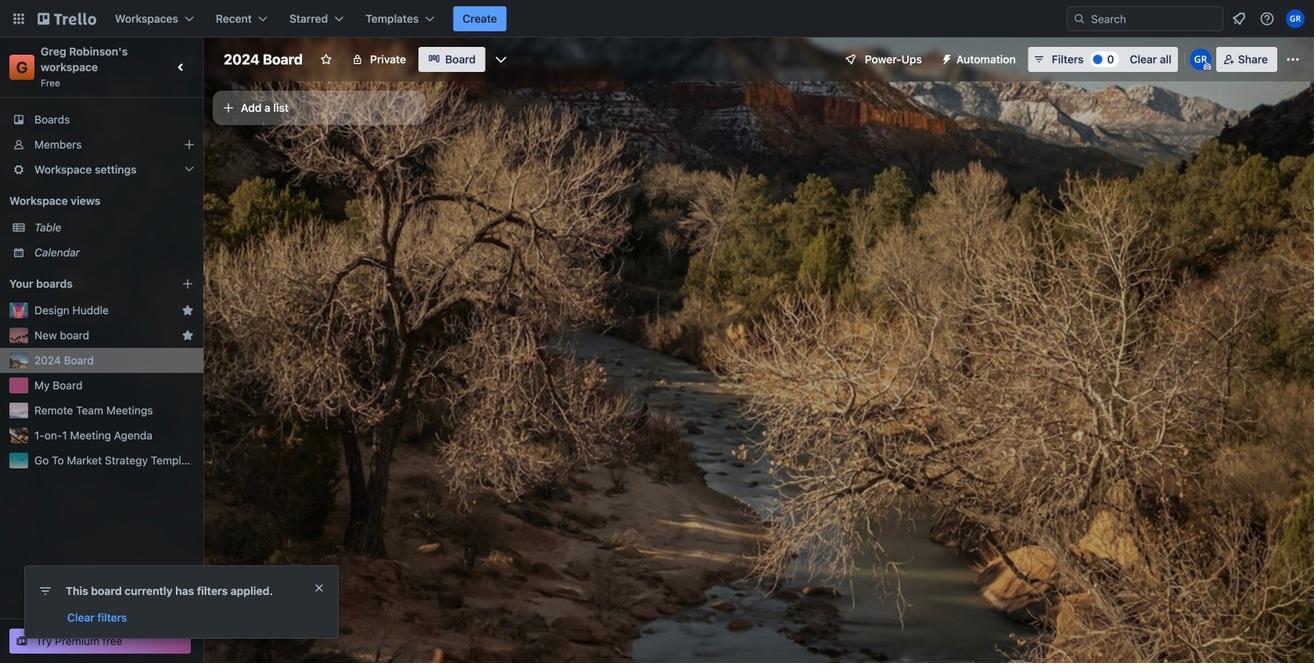 Task type: describe. For each thing, give the bounding box(es) containing it.
this member is an admin of this board. image
[[1204, 63, 1211, 70]]

open information menu image
[[1260, 11, 1275, 27]]

0 notifications image
[[1230, 9, 1249, 28]]

Search field
[[1067, 6, 1224, 31]]

back to home image
[[38, 6, 96, 31]]

show menu image
[[1285, 52, 1301, 67]]

1 vertical spatial greg robinson (gregrobinson96) image
[[1190, 49, 1212, 70]]



Task type: locate. For each thing, give the bounding box(es) containing it.
workspace navigation collapse icon image
[[171, 56, 192, 78]]

primary element
[[0, 0, 1314, 38]]

star or unstar board image
[[320, 53, 333, 66]]

0 vertical spatial greg robinson (gregrobinson96) image
[[1286, 9, 1305, 28]]

greg robinson (gregrobinson96) image inside primary element
[[1286, 9, 1305, 28]]

add board image
[[182, 278, 194, 290]]

1 starred icon image from the top
[[182, 304, 194, 317]]

0 horizontal spatial greg robinson (gregrobinson96) image
[[1190, 49, 1212, 70]]

sm image
[[935, 47, 957, 69]]

customize views image
[[493, 52, 509, 67]]

1 vertical spatial starred icon image
[[182, 329, 194, 342]]

greg robinson (gregrobinson96) image
[[1286, 9, 1305, 28], [1190, 49, 1212, 70]]

your boards with 7 items element
[[9, 275, 158, 293]]

0 vertical spatial starred icon image
[[182, 304, 194, 317]]

starred icon image
[[182, 304, 194, 317], [182, 329, 194, 342]]

search image
[[1073, 13, 1086, 25]]

alert
[[25, 566, 338, 638]]

greg robinson (gregrobinson96) image down the search field
[[1190, 49, 1212, 70]]

greg robinson (gregrobinson96) image right open information menu image
[[1286, 9, 1305, 28]]

2 starred icon image from the top
[[182, 329, 194, 342]]

dismiss flag image
[[313, 582, 325, 595]]

Board name text field
[[216, 47, 311, 72]]

1 horizontal spatial greg robinson (gregrobinson96) image
[[1286, 9, 1305, 28]]



Task type: vqa. For each thing, say whether or not it's contained in the screenshot.
Customize views icon
yes



